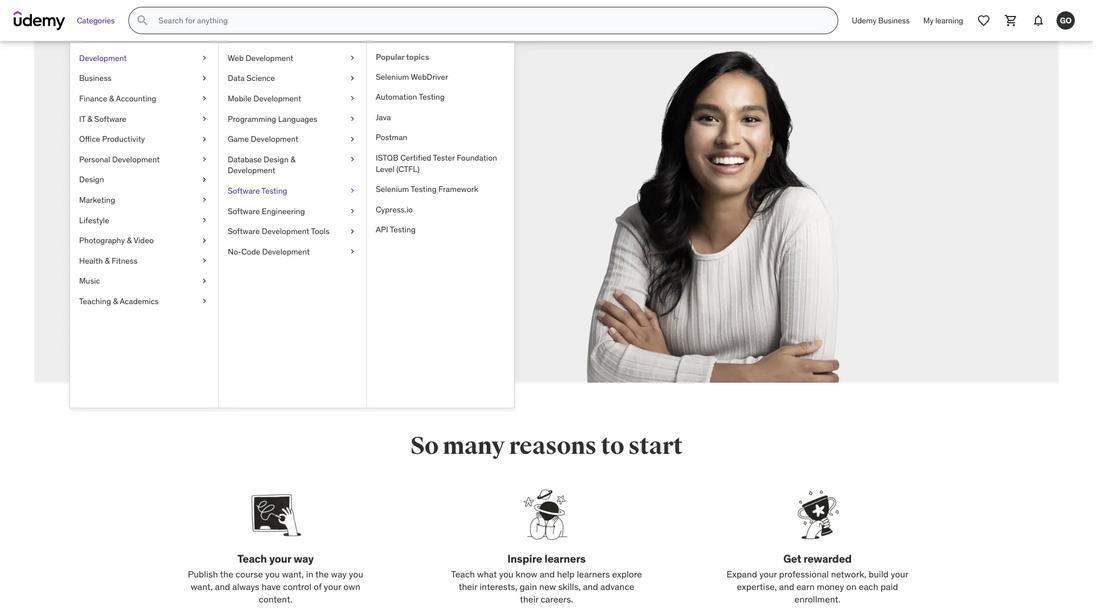 Task type: vqa. For each thing, say whether or not it's contained in the screenshot.
FIELDS
no



Task type: describe. For each thing, give the bounding box(es) containing it.
teach inside teach your way publish the course you want, in the way you want, and always have control of your own content.
[[238, 552, 267, 566]]

notifications image
[[1032, 14, 1046, 27]]

new
[[540, 581, 556, 593]]

istqb
[[376, 152, 399, 163]]

1 vertical spatial learners
[[577, 568, 610, 580]]

0 vertical spatial learners
[[545, 552, 586, 566]]

software testing
[[228, 186, 288, 196]]

xsmall image for teaching & academics
[[200, 296, 209, 307]]

no-code development link
[[219, 241, 366, 262]]

and up new
[[540, 568, 555, 580]]

& for video
[[127, 235, 132, 245]]

xsmall image for finance & accounting
[[200, 93, 209, 104]]

come teach with us become an instructor and change lives — including your own
[[202, 143, 364, 242]]

game development
[[228, 134, 299, 144]]

teach inside inspire learners teach what you know and help learners explore their interests, gain new skills, and advance their careers.
[[451, 568, 475, 580]]

earn
[[797, 581, 815, 593]]

programming languages link
[[219, 109, 366, 129]]

xsmall image for programming languages
[[348, 113, 357, 124]]

& for software
[[87, 114, 92, 124]]

selenium webdriver
[[376, 71, 448, 82]]

udemy
[[852, 15, 877, 25]]

xsmall image for software testing
[[348, 185, 357, 196]]

software for software testing
[[228, 186, 260, 196]]

no-code development
[[228, 246, 310, 257]]

1 vertical spatial their
[[520, 594, 539, 605]]

database
[[228, 154, 262, 164]]

data science link
[[219, 68, 366, 88]]

development inside software development tools link
[[262, 226, 310, 236]]

content.
[[259, 594, 293, 605]]

your up expertise,
[[760, 568, 777, 580]]

control
[[283, 581, 312, 593]]

level
[[376, 164, 395, 174]]

selenium for selenium testing framework
[[376, 184, 409, 194]]

testing for software
[[262, 186, 288, 196]]

health & fitness link
[[70, 251, 218, 271]]

business link
[[70, 68, 218, 88]]

your up have
[[269, 552, 291, 566]]

software for software engineering
[[228, 206, 260, 216]]

programming languages
[[228, 114, 318, 124]]

Search for anything text field
[[156, 11, 824, 30]]

development inside mobile development link
[[254, 93, 301, 103]]

testing for selenium
[[411, 184, 437, 194]]

reasons
[[509, 431, 597, 461]]

music
[[79, 276, 100, 286]]

mobile development
[[228, 93, 301, 103]]

2 the from the left
[[316, 568, 329, 580]]

udemy business
[[852, 15, 910, 25]]

teaching & academics
[[79, 296, 159, 306]]

get rewarded expand your professional network, build your expertise, and earn money on each paid enrollment.
[[727, 552, 909, 605]]

development inside development link
[[79, 53, 127, 63]]

0 horizontal spatial way
[[294, 552, 314, 566]]

xsmall image for design
[[200, 174, 209, 185]]

enrollment.
[[795, 594, 841, 605]]

& inside the database design & development
[[291, 154, 296, 164]]

xsmall image for development
[[200, 52, 209, 64]]

categories button
[[70, 7, 122, 34]]

development inside personal development link
[[112, 154, 160, 164]]

game
[[228, 134, 249, 144]]

so
[[411, 431, 439, 461]]

start
[[629, 431, 683, 461]]

mobile
[[228, 93, 252, 103]]

framework
[[439, 184, 479, 194]]

software engineering link
[[219, 201, 366, 221]]

udemy image
[[14, 11, 66, 30]]

webdriver
[[411, 71, 448, 82]]

you inside inspire learners teach what you know and help learners explore their interests, gain new skills, and advance their careers.
[[499, 568, 514, 580]]

0 vertical spatial their
[[459, 581, 478, 593]]

database design & development
[[228, 154, 296, 175]]

automation testing
[[376, 92, 445, 102]]

become
[[202, 213, 242, 226]]

engineering
[[262, 206, 305, 216]]

xsmall image for game development
[[348, 134, 357, 145]]

marketing link
[[70, 190, 218, 210]]

java
[[376, 112, 391, 122]]

health
[[79, 255, 103, 266]]

help
[[557, 568, 575, 580]]

video
[[134, 235, 154, 245]]

of
[[314, 581, 322, 593]]

personal
[[79, 154, 110, 164]]

no-
[[228, 246, 242, 257]]

programming
[[228, 114, 276, 124]]

development inside game development link
[[251, 134, 299, 144]]

xsmall image for it & software
[[200, 113, 209, 124]]

expertise,
[[737, 581, 777, 593]]

and right skills,
[[583, 581, 598, 593]]

and inside get rewarded expand your professional network, build your expertise, and earn money on each paid enrollment.
[[780, 581, 795, 593]]

2 you from the left
[[349, 568, 364, 580]]

data
[[228, 73, 245, 83]]

web development
[[228, 53, 293, 63]]

selenium testing framework link
[[367, 179, 514, 199]]

shopping cart with 0 items image
[[1005, 14, 1019, 27]]

office
[[79, 134, 100, 144]]

1 horizontal spatial business
[[879, 15, 910, 25]]

1 horizontal spatial way
[[331, 568, 347, 580]]

own inside teach your way publish the course you want, in the way you want, and always have control of your own content.
[[344, 581, 361, 593]]

have
[[262, 581, 281, 593]]

science
[[247, 73, 275, 83]]

with
[[202, 174, 262, 210]]

& for academics
[[113, 296, 118, 306]]

gain
[[520, 581, 537, 593]]

photography & video
[[79, 235, 154, 245]]

on
[[847, 581, 857, 593]]

1 you from the left
[[265, 568, 280, 580]]

istqb certified tester foundation level (ctfl)
[[376, 152, 497, 174]]

fitness
[[112, 255, 138, 266]]

each
[[859, 581, 879, 593]]

submit search image
[[136, 14, 149, 27]]

software development tools
[[228, 226, 330, 236]]

learning
[[936, 15, 964, 25]]

finance
[[79, 93, 107, 103]]

development inside web development link
[[246, 53, 293, 63]]

game development link
[[219, 129, 366, 149]]

design link
[[70, 170, 218, 190]]

xsmall image for health & fitness
[[200, 255, 209, 266]]

selenium webdriver link
[[367, 67, 514, 87]]

xsmall image for no-code development
[[348, 246, 357, 257]]

tools
[[311, 226, 330, 236]]

own inside come teach with us become an instructor and change lives — including your own
[[308, 228, 328, 242]]



Task type: locate. For each thing, give the bounding box(es) containing it.
your inside come teach with us become an instructor and change lives — including your own
[[285, 228, 305, 242]]

testing down (ctfl)
[[411, 184, 437, 194]]

1 vertical spatial business
[[79, 73, 112, 83]]

xsmall image inside business link
[[200, 73, 209, 84]]

own down the software engineering "link"
[[308, 228, 328, 242]]

xsmall image inside web development link
[[348, 52, 357, 64]]

it & software link
[[70, 109, 218, 129]]

1 horizontal spatial the
[[316, 568, 329, 580]]

xsmall image inside health & fitness link
[[200, 255, 209, 266]]

change
[[329, 213, 364, 226]]

skills,
[[559, 581, 581, 593]]

selenium down the popular
[[376, 71, 409, 82]]

go link
[[1053, 7, 1080, 34]]

xsmall image inside data science link
[[348, 73, 357, 84]]

testing right the api
[[390, 224, 416, 235]]

xsmall image for data science
[[348, 73, 357, 84]]

their down what
[[459, 581, 478, 593]]

languages
[[278, 114, 318, 124]]

0 vertical spatial business
[[879, 15, 910, 25]]

music link
[[70, 271, 218, 291]]

design inside the database design & development
[[264, 154, 289, 164]]

development link
[[70, 48, 218, 68]]

development up science
[[246, 53, 293, 63]]

come
[[202, 143, 280, 178]]

1 horizontal spatial want,
[[282, 568, 304, 580]]

software inside "link"
[[228, 206, 260, 216]]

in
[[306, 568, 314, 580]]

way
[[294, 552, 314, 566], [331, 568, 347, 580]]

to
[[601, 431, 624, 461]]

software down software testing
[[228, 206, 260, 216]]

xsmall image inside the software engineering "link"
[[348, 206, 357, 217]]

xsmall image inside software development tools link
[[348, 226, 357, 237]]

& for accounting
[[109, 93, 114, 103]]

0 horizontal spatial own
[[308, 228, 328, 242]]

categories
[[77, 15, 115, 25]]

xsmall image for marketing
[[200, 194, 209, 206]]

the left course
[[220, 568, 234, 580]]

office productivity link
[[70, 129, 218, 149]]

1 horizontal spatial teach
[[451, 568, 475, 580]]

want, up the control
[[282, 568, 304, 580]]

you right in
[[349, 568, 364, 580]]

1 selenium from the top
[[376, 71, 409, 82]]

xsmall image for music
[[200, 275, 209, 287]]

0 vertical spatial selenium
[[376, 71, 409, 82]]

xsmall image for office productivity
[[200, 134, 209, 145]]

learners up skills,
[[577, 568, 610, 580]]

xsmall image inside programming languages link
[[348, 113, 357, 124]]

xsmall image inside design link
[[200, 174, 209, 185]]

and inside come teach with us become an instructor and change lives — including your own
[[308, 213, 326, 226]]

java link
[[367, 107, 514, 127]]

0 vertical spatial teach
[[238, 552, 267, 566]]

certified
[[401, 152, 432, 163]]

cypress.io link
[[367, 199, 514, 220]]

0 vertical spatial way
[[294, 552, 314, 566]]

wishlist image
[[978, 14, 991, 27]]

1 vertical spatial want,
[[191, 581, 213, 593]]

2 horizontal spatial you
[[499, 568, 514, 580]]

own right "of"
[[344, 581, 361, 593]]

photography
[[79, 235, 125, 245]]

productivity
[[102, 134, 145, 144]]

you up "interests,"
[[499, 568, 514, 580]]

0 vertical spatial design
[[264, 154, 289, 164]]

publish
[[188, 568, 218, 580]]

1 vertical spatial way
[[331, 568, 347, 580]]

the right in
[[316, 568, 329, 580]]

business up finance
[[79, 73, 112, 83]]

you up have
[[265, 568, 280, 580]]

software for software development tools
[[228, 226, 260, 236]]

software testing link
[[219, 181, 366, 201]]

xsmall image inside software testing link
[[348, 185, 357, 196]]

1 vertical spatial own
[[344, 581, 361, 593]]

0 horizontal spatial design
[[79, 174, 104, 185]]

api
[[376, 224, 388, 235]]

testing for api
[[390, 224, 416, 235]]

an
[[244, 213, 256, 226]]

0 vertical spatial want,
[[282, 568, 304, 580]]

data science
[[228, 73, 275, 83]]

us
[[267, 174, 298, 210]]

business right udemy
[[879, 15, 910, 25]]

xsmall image inside personal development link
[[200, 154, 209, 165]]

and left change
[[308, 213, 326, 226]]

and left earn
[[780, 581, 795, 593]]

way right in
[[331, 568, 347, 580]]

xsmall image for photography & video
[[200, 235, 209, 246]]

0 horizontal spatial the
[[220, 568, 234, 580]]

xsmall image inside "music" link
[[200, 275, 209, 287]]

xsmall image for personal development
[[200, 154, 209, 165]]

selenium up cypress.io
[[376, 184, 409, 194]]

testing down webdriver
[[419, 92, 445, 102]]

1 horizontal spatial design
[[264, 154, 289, 164]]

professional
[[780, 568, 829, 580]]

development down the categories dropdown button
[[79, 53, 127, 63]]

testing for automation
[[419, 92, 445, 102]]

finance & accounting link
[[70, 88, 218, 109]]

web
[[228, 53, 244, 63]]

what
[[477, 568, 497, 580]]

1 horizontal spatial their
[[520, 594, 539, 605]]

testing up software engineering on the left top of page
[[262, 186, 288, 196]]

& left video
[[127, 235, 132, 245]]

xsmall image inside no-code development link
[[348, 246, 357, 257]]

development down database
[[228, 165, 275, 175]]

always
[[232, 581, 260, 593]]

xsmall image inside database design & development 'link'
[[348, 154, 357, 165]]

software up office productivity
[[94, 114, 126, 124]]

development down "engineering"
[[262, 226, 310, 236]]

my
[[924, 15, 934, 25]]

instructor
[[259, 213, 305, 226]]

0 horizontal spatial you
[[265, 568, 280, 580]]

2 selenium from the top
[[376, 184, 409, 194]]

development inside the database design & development
[[228, 165, 275, 175]]

software engineering
[[228, 206, 305, 216]]

popular
[[376, 52, 405, 62]]

xsmall image inside lifestyle link
[[200, 215, 209, 226]]

xsmall image inside marketing "link"
[[200, 194, 209, 206]]

lifestyle link
[[70, 210, 218, 230]]

& right it
[[87, 114, 92, 124]]

go
[[1061, 15, 1072, 25]]

1 horizontal spatial own
[[344, 581, 361, 593]]

xsmall image inside teaching & academics link
[[200, 296, 209, 307]]

development down "programming languages"
[[251, 134, 299, 144]]

teach left what
[[451, 568, 475, 580]]

cypress.io
[[376, 204, 413, 214]]

xsmall image for business
[[200, 73, 209, 84]]

your right "of"
[[324, 581, 341, 593]]

learners
[[545, 552, 586, 566], [577, 568, 610, 580]]

& right teaching on the left top of page
[[113, 296, 118, 306]]

0 horizontal spatial their
[[459, 581, 478, 593]]

database design & development link
[[219, 149, 366, 181]]

my learning link
[[917, 7, 971, 34]]

1 horizontal spatial you
[[349, 568, 364, 580]]

development down software development tools link at the top
[[262, 246, 310, 257]]

including
[[238, 228, 282, 242]]

0 horizontal spatial teach
[[238, 552, 267, 566]]

xsmall image inside photography & video link
[[200, 235, 209, 246]]

1 vertical spatial design
[[79, 174, 104, 185]]

paid
[[881, 581, 899, 593]]

and inside teach your way publish the course you want, in the way you want, and always have control of your own content.
[[215, 581, 230, 593]]

development inside no-code development link
[[262, 246, 310, 257]]

xsmall image inside "it & software" link
[[200, 113, 209, 124]]

xsmall image for database design & development
[[348, 154, 357, 165]]

udemy business link
[[846, 7, 917, 34]]

development down office productivity link
[[112, 154, 160, 164]]

xsmall image inside game development link
[[348, 134, 357, 145]]

rewarded
[[804, 552, 852, 566]]

xsmall image
[[200, 52, 209, 64], [200, 73, 209, 84], [200, 93, 209, 104], [200, 113, 209, 124], [348, 113, 357, 124], [200, 134, 209, 145], [348, 134, 357, 145], [200, 174, 209, 185], [200, 194, 209, 206], [348, 206, 357, 217], [200, 215, 209, 226], [200, 255, 209, 266]]

0 horizontal spatial want,
[[191, 581, 213, 593]]

health & fitness
[[79, 255, 138, 266]]

0 vertical spatial own
[[308, 228, 328, 242]]

finance & accounting
[[79, 93, 156, 103]]

xsmall image for lifestyle
[[200, 215, 209, 226]]

api testing
[[376, 224, 416, 235]]

mobile development link
[[219, 88, 366, 109]]

software testing element
[[366, 43, 514, 408]]

tester
[[433, 152, 455, 163]]

1 vertical spatial selenium
[[376, 184, 409, 194]]

network,
[[832, 568, 867, 580]]

learners up help
[[545, 552, 586, 566]]

postman
[[376, 132, 408, 142]]

xsmall image inside mobile development link
[[348, 93, 357, 104]]

xsmall image inside office productivity link
[[200, 134, 209, 145]]

xsmall image for software engineering
[[348, 206, 357, 217]]

know
[[516, 568, 538, 580]]

& down game development link
[[291, 154, 296, 164]]

interests,
[[480, 581, 518, 593]]

& right health
[[105, 255, 110, 266]]

expand
[[727, 568, 758, 580]]

& right finance
[[109, 93, 114, 103]]

teach up course
[[238, 552, 267, 566]]

xsmall image for mobile development
[[348, 93, 357, 104]]

code
[[242, 246, 260, 257]]

development up "programming languages"
[[254, 93, 301, 103]]

selenium testing framework
[[376, 184, 479, 194]]

way up in
[[294, 552, 314, 566]]

design down game development
[[264, 154, 289, 164]]

software up the code
[[228, 226, 260, 236]]

it
[[79, 114, 86, 124]]

xsmall image inside finance & accounting link
[[200, 93, 209, 104]]

your down 'instructor'
[[285, 228, 305, 242]]

explore
[[612, 568, 642, 580]]

1 the from the left
[[220, 568, 234, 580]]

academics
[[120, 296, 159, 306]]

many
[[443, 431, 505, 461]]

1 vertical spatial teach
[[451, 568, 475, 580]]

xsmall image
[[348, 52, 357, 64], [348, 73, 357, 84], [348, 93, 357, 104], [200, 154, 209, 165], [348, 154, 357, 165], [348, 185, 357, 196], [348, 226, 357, 237], [200, 235, 209, 246], [348, 246, 357, 257], [200, 275, 209, 287], [200, 296, 209, 307]]

design down personal
[[79, 174, 104, 185]]

money
[[817, 581, 845, 593]]

photography & video link
[[70, 230, 218, 251]]

their down gain
[[520, 594, 539, 605]]

personal development
[[79, 154, 160, 164]]

selenium for selenium webdriver
[[376, 71, 409, 82]]

xsmall image inside development link
[[200, 52, 209, 64]]

software up an
[[228, 186, 260, 196]]

your up paid on the bottom
[[891, 568, 909, 580]]

web development link
[[219, 48, 366, 68]]

xsmall image for web development
[[348, 52, 357, 64]]

and left always
[[215, 581, 230, 593]]

my learning
[[924, 15, 964, 25]]

build
[[869, 568, 889, 580]]

& for fitness
[[105, 255, 110, 266]]

topics
[[406, 52, 429, 62]]

office productivity
[[79, 134, 145, 144]]

personal development link
[[70, 149, 218, 170]]

own
[[308, 228, 328, 242], [344, 581, 361, 593]]

0 horizontal spatial business
[[79, 73, 112, 83]]

advance
[[601, 581, 635, 593]]

want, down publish
[[191, 581, 213, 593]]

careers.
[[541, 594, 574, 605]]

xsmall image for software development tools
[[348, 226, 357, 237]]

postman link
[[367, 127, 514, 148]]

3 you from the left
[[499, 568, 514, 580]]

it & software
[[79, 114, 126, 124]]

—
[[226, 228, 235, 242]]



